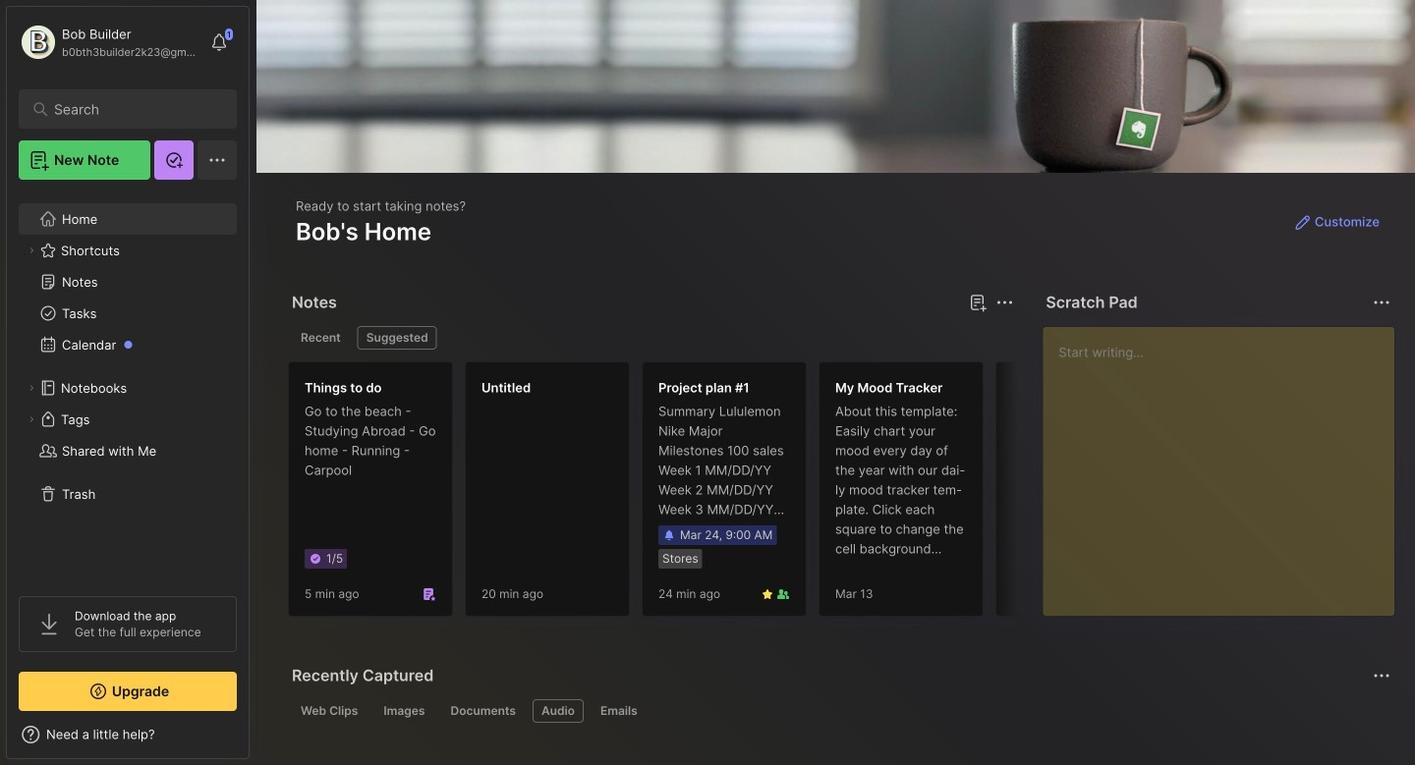 Task type: describe. For each thing, give the bounding box(es) containing it.
expand notebooks image
[[26, 382, 37, 394]]

Start writing… text field
[[1059, 327, 1393, 600]]

Search text field
[[54, 100, 211, 119]]

1 tab list from the top
[[292, 326, 1011, 350]]

none search field inside 'main' element
[[54, 97, 211, 121]]

expand tags image
[[26, 414, 37, 426]]

WHAT'S NEW field
[[7, 719, 249, 751]]

1 more actions field from the left
[[991, 289, 1018, 316]]



Task type: vqa. For each thing, say whether or not it's contained in the screenshot.
$24.99's /
no



Task type: locate. For each thing, give the bounding box(es) containing it.
More actions field
[[991, 289, 1018, 316], [1368, 289, 1395, 316]]

2 more actions field from the left
[[1368, 289, 1395, 316]]

more actions image for first more actions field
[[993, 291, 1016, 314]]

tab
[[292, 326, 350, 350], [357, 326, 437, 350], [292, 700, 367, 723], [375, 700, 434, 723], [442, 700, 525, 723], [533, 700, 584, 723], [592, 700, 646, 723]]

None search field
[[54, 97, 211, 121]]

tree
[[7, 192, 249, 579]]

2 tab list from the top
[[292, 700, 1388, 723]]

0 horizontal spatial more actions image
[[993, 291, 1016, 314]]

click to collapse image
[[248, 729, 263, 753]]

0 vertical spatial tab list
[[292, 326, 1011, 350]]

more actions image
[[993, 291, 1016, 314], [1370, 291, 1393, 314]]

0 horizontal spatial more actions field
[[991, 289, 1018, 316]]

Account field
[[19, 23, 200, 62]]

1 horizontal spatial more actions image
[[1370, 291, 1393, 314]]

1 vertical spatial tab list
[[292, 700, 1388, 723]]

1 more actions image from the left
[[993, 291, 1016, 314]]

main element
[[0, 0, 255, 766]]

tab list
[[292, 326, 1011, 350], [292, 700, 1388, 723]]

row group
[[288, 362, 1172, 629]]

2 more actions image from the left
[[1370, 291, 1393, 314]]

more actions image for second more actions field
[[1370, 291, 1393, 314]]

tree inside 'main' element
[[7, 192, 249, 579]]

1 horizontal spatial more actions field
[[1368, 289, 1395, 316]]



